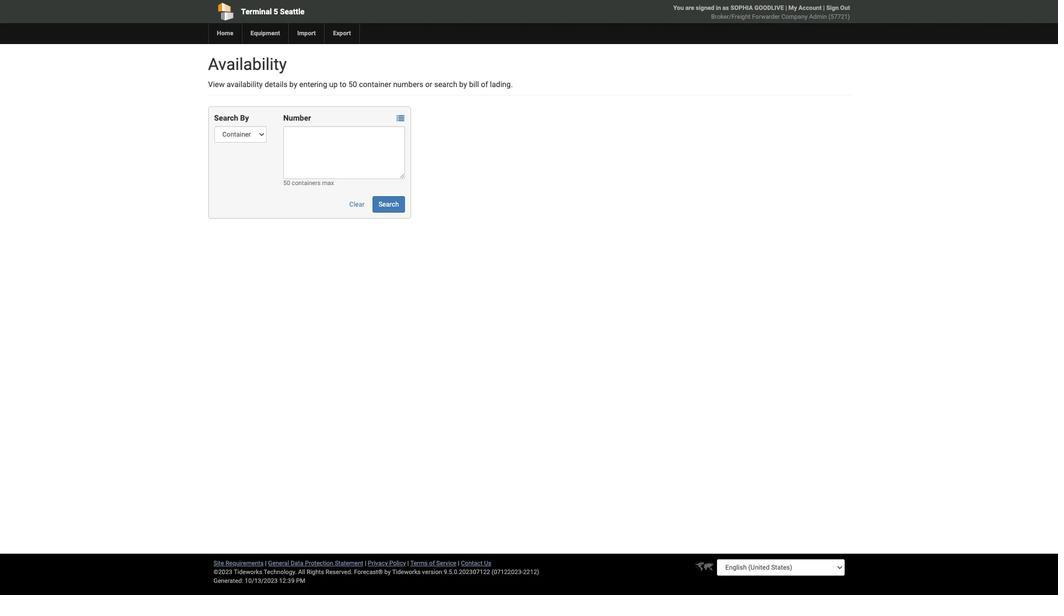 Task type: vqa. For each thing, say whether or not it's contained in the screenshot.
per within the the Note:   There is a $2,000.00 per Customer/per day limit when paying by Company check.
no



Task type: describe. For each thing, give the bounding box(es) containing it.
my
[[789, 4, 797, 12]]

general data protection statement link
[[268, 560, 363, 567]]

9.5.0.202307122
[[444, 569, 490, 576]]

in
[[716, 4, 721, 12]]

0 horizontal spatial by
[[289, 80, 297, 89]]

import link
[[288, 23, 324, 44]]

tideworks
[[392, 569, 421, 576]]

statement
[[335, 560, 363, 567]]

clear button
[[343, 196, 371, 213]]

lading.
[[490, 80, 513, 89]]

10/13/2023
[[245, 578, 278, 585]]

terms of service link
[[410, 560, 456, 567]]

requirements
[[226, 560, 264, 567]]

export
[[333, 30, 351, 37]]

by
[[240, 114, 249, 122]]

containers
[[292, 180, 321, 187]]

all
[[298, 569, 305, 576]]

reserved.
[[326, 569, 353, 576]]

entering
[[299, 80, 327, 89]]

0 vertical spatial 50
[[348, 80, 357, 89]]

contact us link
[[461, 560, 491, 567]]

search by
[[214, 114, 249, 122]]

2212)
[[523, 569, 539, 576]]

©2023 tideworks
[[214, 569, 262, 576]]

general
[[268, 560, 289, 567]]

equipment
[[250, 30, 280, 37]]

show list image
[[397, 115, 404, 123]]

account
[[799, 4, 822, 12]]

sign out link
[[826, 4, 850, 12]]

2 horizontal spatial by
[[459, 80, 467, 89]]

numbers
[[393, 80, 423, 89]]

my account link
[[789, 4, 822, 12]]

export link
[[324, 23, 359, 44]]

contact
[[461, 560, 483, 567]]

sign
[[826, 4, 839, 12]]

home
[[217, 30, 233, 37]]

equipment link
[[242, 23, 288, 44]]

site requirements link
[[214, 560, 264, 567]]

bill
[[469, 80, 479, 89]]

terminal 5 seattle link
[[208, 0, 466, 23]]

home link
[[208, 23, 242, 44]]

are
[[685, 4, 694, 12]]

company
[[782, 13, 808, 20]]

site requirements | general data protection statement | privacy policy | terms of service | contact us ©2023 tideworks technology. all rights reserved. forecast® by tideworks version 9.5.0.202307122 (07122023-2212) generated: 10/13/2023 12:39 pm
[[214, 560, 539, 585]]

(07122023-
[[492, 569, 523, 576]]

as
[[723, 4, 729, 12]]

forecast®
[[354, 569, 383, 576]]



Task type: locate. For each thing, give the bounding box(es) containing it.
1 horizontal spatial 50
[[348, 80, 357, 89]]

50 right to
[[348, 80, 357, 89]]

1 horizontal spatial search
[[379, 201, 399, 208]]

max
[[322, 180, 334, 187]]

or
[[425, 80, 432, 89]]

search button
[[373, 196, 405, 213]]

import
[[297, 30, 316, 37]]

search for search
[[379, 201, 399, 208]]

service
[[436, 560, 456, 567]]

view availability details by entering up to 50 container numbers or search by bill of lading.
[[208, 80, 513, 89]]

container
[[359, 80, 391, 89]]

policy
[[389, 560, 406, 567]]

1 horizontal spatial of
[[481, 80, 488, 89]]

50 left containers in the top of the page
[[283, 180, 290, 187]]

availability
[[227, 80, 263, 89]]

by left 'bill' at top left
[[459, 80, 467, 89]]

50 containers max
[[283, 180, 334, 187]]

| left "sign"
[[823, 4, 825, 12]]

number
[[283, 114, 311, 122]]

of up the version
[[429, 560, 435, 567]]

out
[[840, 4, 850, 12]]

of inside site requirements | general data protection statement | privacy policy | terms of service | contact us ©2023 tideworks technology. all rights reserved. forecast® by tideworks version 9.5.0.202307122 (07122023-2212) generated: 10/13/2023 12:39 pm
[[429, 560, 435, 567]]

admin
[[809, 13, 827, 20]]

1 horizontal spatial by
[[384, 569, 391, 576]]

view
[[208, 80, 225, 89]]

availability
[[208, 55, 287, 74]]

details
[[265, 80, 287, 89]]

by
[[289, 80, 297, 89], [459, 80, 467, 89], [384, 569, 391, 576]]

by inside site requirements | general data protection statement | privacy policy | terms of service | contact us ©2023 tideworks technology. all rights reserved. forecast® by tideworks version 9.5.0.202307122 (07122023-2212) generated: 10/13/2023 12:39 pm
[[384, 569, 391, 576]]

1 vertical spatial 50
[[283, 180, 290, 187]]

of
[[481, 80, 488, 89], [429, 560, 435, 567]]

(57721)
[[828, 13, 850, 20]]

you
[[673, 4, 684, 12]]

50
[[348, 80, 357, 89], [283, 180, 290, 187]]

site
[[214, 560, 224, 567]]

| up 9.5.0.202307122
[[458, 560, 459, 567]]

Number text field
[[283, 126, 405, 179]]

seattle
[[280, 7, 305, 16]]

version
[[422, 569, 442, 576]]

by right details at top left
[[289, 80, 297, 89]]

forwarder
[[752, 13, 780, 20]]

search left by
[[214, 114, 238, 122]]

| left general
[[265, 560, 267, 567]]

terminal 5 seattle
[[241, 7, 305, 16]]

terms
[[410, 560, 428, 567]]

of right 'bill' at top left
[[481, 80, 488, 89]]

protection
[[305, 560, 333, 567]]

privacy
[[368, 560, 388, 567]]

to
[[340, 80, 347, 89]]

privacy policy link
[[368, 560, 406, 567]]

0 horizontal spatial 50
[[283, 180, 290, 187]]

technology.
[[264, 569, 297, 576]]

| up tideworks
[[407, 560, 409, 567]]

0 horizontal spatial search
[[214, 114, 238, 122]]

terminal
[[241, 7, 272, 16]]

us
[[484, 560, 491, 567]]

0 vertical spatial search
[[214, 114, 238, 122]]

up
[[329, 80, 338, 89]]

search inside button
[[379, 201, 399, 208]]

you are signed in as sophia goodlive | my account | sign out broker/freight forwarder company admin (57721)
[[673, 4, 850, 20]]

search right clear
[[379, 201, 399, 208]]

search for search by
[[214, 114, 238, 122]]

goodlive
[[755, 4, 784, 12]]

1 vertical spatial search
[[379, 201, 399, 208]]

by down privacy policy link
[[384, 569, 391, 576]]

search
[[214, 114, 238, 122], [379, 201, 399, 208]]

clear
[[349, 201, 365, 208]]

sophia
[[731, 4, 753, 12]]

broker/freight
[[711, 13, 751, 20]]

|
[[785, 4, 787, 12], [823, 4, 825, 12], [265, 560, 267, 567], [365, 560, 366, 567], [407, 560, 409, 567], [458, 560, 459, 567]]

0 vertical spatial of
[[481, 80, 488, 89]]

generated:
[[214, 578, 243, 585]]

pm
[[296, 578, 305, 585]]

| left my
[[785, 4, 787, 12]]

| up forecast® at the left bottom of page
[[365, 560, 366, 567]]

rights
[[307, 569, 324, 576]]

0 horizontal spatial of
[[429, 560, 435, 567]]

1 vertical spatial of
[[429, 560, 435, 567]]

signed
[[696, 4, 714, 12]]

12:39
[[279, 578, 295, 585]]

5
[[274, 7, 278, 16]]

search
[[434, 80, 457, 89]]

data
[[291, 560, 303, 567]]



